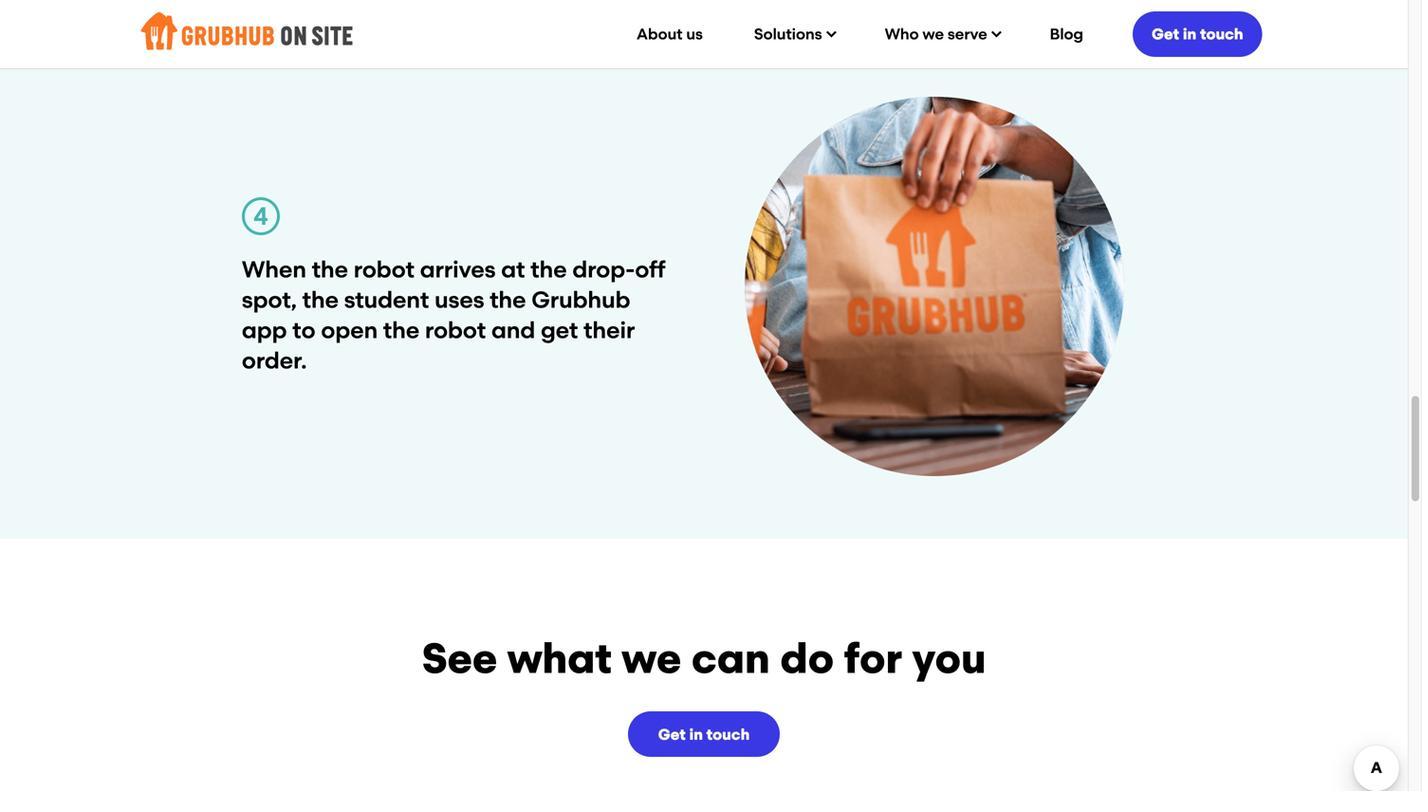 Task type: vqa. For each thing, say whether or not it's contained in the screenshot.
Grubhub
yes



Task type: locate. For each thing, give the bounding box(es) containing it.
we left "can"
[[622, 633, 682, 683]]

4
[[253, 201, 268, 231]]

1 horizontal spatial robot
[[425, 316, 486, 344]]

1 vertical spatial touch
[[707, 726, 750, 744]]

1 vertical spatial we
[[622, 633, 682, 683]]

0 horizontal spatial we
[[622, 633, 682, 683]]

1 horizontal spatial we
[[923, 25, 944, 43]]

we right who
[[923, 25, 944, 43]]

get
[[1152, 25, 1179, 43], [658, 726, 686, 744]]

about
[[637, 25, 683, 43]]

1 horizontal spatial in
[[1183, 25, 1197, 43]]

the
[[312, 256, 348, 283], [531, 256, 567, 283], [302, 286, 339, 313], [490, 286, 526, 313], [383, 316, 420, 344]]

0 vertical spatial robot
[[354, 256, 415, 283]]

touch for top get in touch link
[[1200, 25, 1244, 43]]

the down at
[[490, 286, 526, 313]]

in
[[1183, 25, 1197, 43], [689, 726, 703, 744]]

at
[[501, 256, 525, 283]]

us
[[686, 25, 703, 43]]

0 horizontal spatial in
[[689, 726, 703, 744]]

solutions link
[[733, 11, 855, 57]]

0 horizontal spatial get
[[658, 726, 686, 744]]

their
[[584, 316, 635, 344]]

0 vertical spatial we
[[923, 25, 944, 43]]

0 horizontal spatial get in touch
[[658, 726, 750, 744]]

who
[[885, 25, 919, 43]]

1 horizontal spatial get in touch
[[1152, 25, 1244, 43]]

app
[[242, 316, 287, 344]]

can
[[692, 633, 770, 683]]

0 vertical spatial get in touch
[[1152, 25, 1244, 43]]

1 vertical spatial in
[[689, 726, 703, 744]]

robot
[[354, 256, 415, 283], [425, 316, 486, 344]]

blog link
[[1029, 11, 1105, 57]]

robot down uses
[[425, 316, 486, 344]]

spot,
[[242, 286, 297, 313]]

in for top get in touch link
[[1183, 25, 1197, 43]]

grubhub
[[532, 286, 631, 313]]

get in touch
[[1152, 25, 1244, 43], [658, 726, 750, 744]]

when
[[242, 256, 306, 283]]

serve
[[948, 25, 987, 43]]

do
[[780, 633, 834, 683]]

the right at
[[531, 256, 567, 283]]

0 vertical spatial get in touch link
[[1133, 9, 1263, 60]]

get in touch link
[[1133, 9, 1263, 60], [628, 711, 780, 757]]

1 vertical spatial get
[[658, 726, 686, 744]]

see
[[422, 633, 498, 683]]

arrives
[[420, 256, 496, 283]]

off
[[635, 256, 666, 283]]

uses
[[435, 286, 484, 313]]

0 horizontal spatial touch
[[707, 726, 750, 744]]

open
[[321, 316, 378, 344]]

student
[[344, 286, 429, 313]]

1 vertical spatial get in touch
[[658, 726, 750, 744]]

0 vertical spatial in
[[1183, 25, 1197, 43]]

we
[[923, 25, 944, 43], [622, 633, 682, 683]]

1 horizontal spatial get in touch link
[[1133, 9, 1263, 60]]

1 vertical spatial get in touch link
[[628, 711, 780, 757]]

solutions
[[754, 25, 822, 43]]

who we serve
[[885, 25, 987, 43]]

grubhub onsite logo image
[[141, 7, 353, 55]]

touch
[[1200, 25, 1244, 43], [707, 726, 750, 744]]

robot up student on the left top of page
[[354, 256, 415, 283]]

1 horizontal spatial touch
[[1200, 25, 1244, 43]]

0 vertical spatial touch
[[1200, 25, 1244, 43]]

0 horizontal spatial robot
[[354, 256, 415, 283]]

1 horizontal spatial get
[[1152, 25, 1179, 43]]

0 vertical spatial get
[[1152, 25, 1179, 43]]



Task type: describe. For each thing, give the bounding box(es) containing it.
get for top get in touch link
[[1152, 25, 1179, 43]]

what
[[508, 633, 612, 683]]

get in touch for the leftmost get in touch link
[[658, 726, 750, 744]]

drop-
[[572, 256, 635, 283]]

see what we can do for you
[[422, 633, 986, 683]]

you
[[912, 633, 986, 683]]

the up to
[[302, 286, 339, 313]]

in for the leftmost get in touch link
[[689, 726, 703, 744]]

the down student on the left top of page
[[383, 316, 420, 344]]

get
[[541, 316, 578, 344]]

get for the leftmost get in touch link
[[658, 726, 686, 744]]

and
[[491, 316, 535, 344]]

0 horizontal spatial get in touch link
[[628, 711, 780, 757]]

when the robot arrives at the drop-off spot, the student uses the grubhub app to open the robot and get their order.
[[242, 256, 666, 374]]

for
[[844, 633, 902, 683]]

to
[[293, 316, 316, 344]]

get in touch for top get in touch link
[[1152, 25, 1244, 43]]

who we serve link
[[864, 11, 1020, 57]]

about us link
[[616, 11, 724, 57]]

1 vertical spatial robot
[[425, 316, 486, 344]]

about us
[[637, 25, 703, 43]]

the right when
[[312, 256, 348, 283]]

blog
[[1050, 25, 1084, 43]]

touch for the leftmost get in touch link
[[707, 726, 750, 744]]

order.
[[242, 347, 307, 374]]



